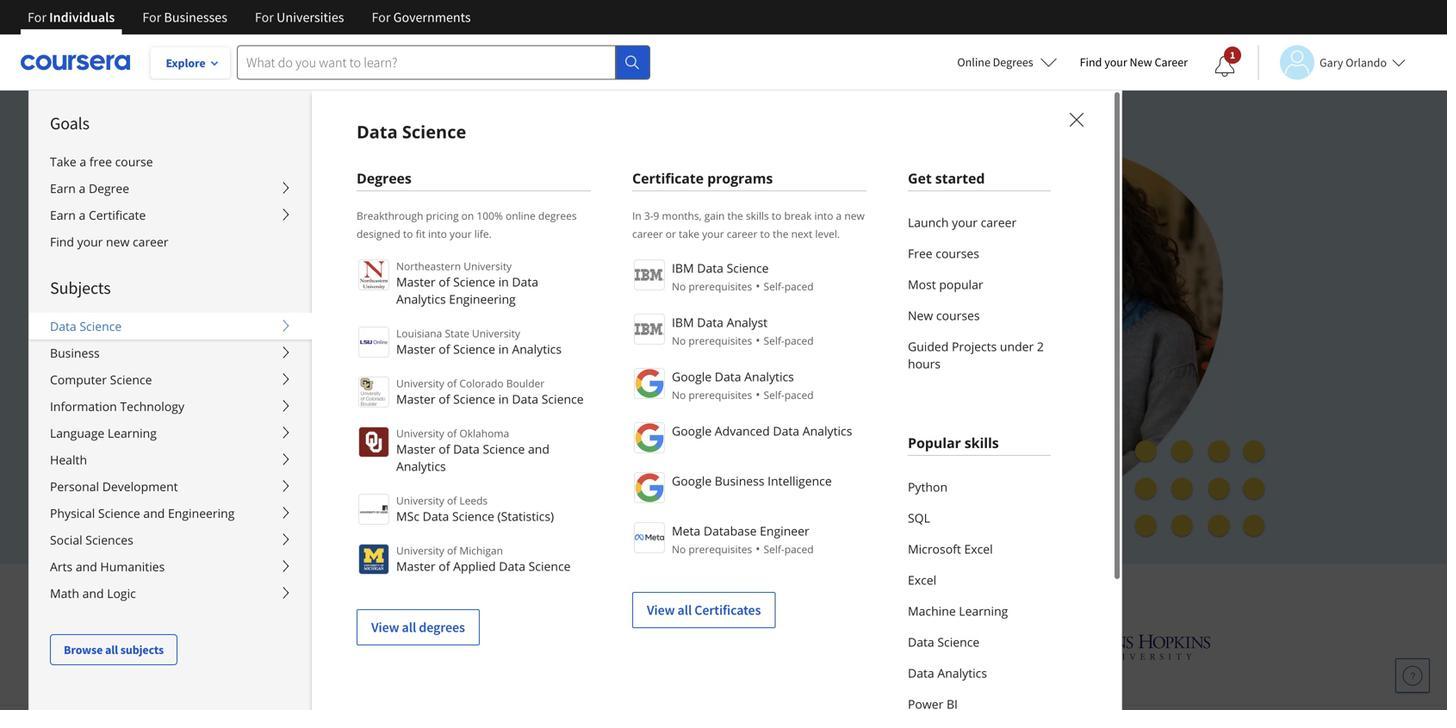 Task type: describe. For each thing, give the bounding box(es) containing it.
banner navigation
[[14, 0, 485, 34]]

subjects
[[50, 277, 111, 299]]

your left career
[[1105, 54, 1128, 70]]

in
[[633, 209, 642, 223]]

from
[[439, 578, 487, 606]]

google business intelligence
[[672, 473, 832, 489]]

online
[[958, 54, 991, 70]]

analytics inside google data analytics no prerequisites • self-paced
[[745, 368, 794, 385]]

What do you want to learn? text field
[[237, 45, 616, 80]]

university inside louisiana state university master of science in analytics
[[472, 326, 520, 340]]

data inside google advanced data analytics 'link'
[[773, 423, 800, 439]]

data science inside list
[[908, 634, 980, 650]]

a inside in 3-9 months, gain the skills to break into a new career or take your career to the next level.
[[836, 209, 842, 223]]

johns hopkins university image
[[1048, 631, 1212, 663]]

sql
[[908, 510, 931, 526]]

close image
[[1065, 108, 1088, 130]]

colorado
[[460, 376, 504, 390]]

to inside breakthrough pricing on 100% online degrees designed to fit into your life.
[[403, 227, 413, 241]]

data inside data science 'popup button'
[[50, 318, 76, 334]]

your inside explore menu element
[[77, 234, 103, 250]]

self- for engineer
[[764, 542, 785, 556]]

partnername logo image for ibm data science
[[634, 259, 665, 290]]

for for universities
[[255, 9, 274, 26]]

started
[[936, 169, 985, 187]]

of inside university of leeds msc data science (statistics)
[[447, 493, 457, 508]]

data inside university of michigan master of applied data science
[[499, 558, 526, 574]]

certificate inside 'data science' menu item
[[633, 169, 704, 187]]

self- for analyst
[[764, 334, 785, 348]]

python link
[[908, 471, 1051, 502]]

to inside unlimited access to 7,000+ world-class courses, hands-on projects, and job-ready certificate programs—all included in your subscription
[[378, 242, 396, 268]]

certificate
[[432, 272, 519, 298]]

paced for engineer
[[785, 542, 814, 556]]

explore
[[166, 55, 206, 71]]

• for analyst
[[756, 332, 761, 348]]

free courses link
[[908, 238, 1051, 269]]

for governments
[[372, 9, 471, 26]]

into for degrees
[[428, 227, 447, 241]]

partnername logo image for meta database engineer
[[634, 522, 665, 553]]

popular skills
[[908, 433, 999, 452]]

explore menu element
[[29, 90, 312, 665]]

university of leeds logo image
[[359, 494, 390, 525]]

master for master of data science and analytics
[[396, 441, 436, 457]]

science down what do you want to learn? "text field"
[[402, 120, 466, 143]]

in 3-9 months, gain the skills to break into a new career or take your career to the next level.
[[633, 209, 865, 241]]

/year with 14-day money-back guarantee
[[268, 466, 515, 483]]

health button
[[29, 446, 312, 473]]

science inside the northeastern university master of science in data analytics engineering
[[453, 274, 495, 290]]

unlimited access to 7,000+ world-class courses, hands-on projects, and job-ready certificate programs—all included in your subscription
[[224, 242, 752, 328]]

unlimited
[[224, 242, 310, 268]]

louisiana state university logo image
[[359, 327, 390, 358]]

on inside unlimited access to 7,000+ world-class courses, hands-on projects, and job-ready certificate programs—all included in your subscription
[[707, 242, 730, 268]]

engineering inside the northeastern university master of science in data analytics engineering
[[449, 291, 516, 307]]

0 vertical spatial the
[[728, 209, 744, 223]]

help center image
[[1403, 665, 1424, 686]]

analytics inside the northeastern university master of science in data analytics engineering
[[396, 291, 446, 307]]

and inside unlimited access to 7,000+ world-class courses, hands-on projects, and job-ready certificate programs—all included in your subscription
[[305, 272, 338, 298]]

business inside dropdown button
[[50, 345, 100, 361]]

language learning
[[50, 425, 157, 441]]

gary orlando
[[1320, 55, 1388, 70]]

data inside data analytics link
[[908, 665, 935, 681]]

for individuals
[[28, 9, 115, 26]]

on inside breakthrough pricing on 100% online degrees designed to fit into your life.
[[462, 209, 474, 223]]

• for analytics
[[756, 386, 761, 402]]

data inside 'ibm data science no prerequisites • self-paced'
[[697, 260, 724, 276]]

view all degrees list
[[357, 258, 591, 645]]

9
[[654, 209, 660, 223]]

science inside list
[[938, 634, 980, 650]]

view for degrees
[[371, 619, 399, 636]]

your inside breakthrough pricing on 100% online degrees designed to fit into your life.
[[450, 227, 472, 241]]

humanities
[[100, 558, 165, 575]]

degrees inside breakthrough pricing on 100% online degrees designed to fit into your life.
[[538, 209, 577, 223]]

• for science
[[756, 277, 761, 294]]

analyst
[[727, 314, 768, 330]]

pricing
[[426, 209, 459, 223]]

ibm for ibm data science
[[672, 260, 694, 276]]

partnername logo image for ibm data analyst
[[634, 314, 665, 345]]

university for science
[[396, 493, 445, 508]]

self- for analytics
[[764, 388, 785, 402]]

hours
[[908, 355, 941, 372]]

university inside the northeastern university master of science in data analytics engineering
[[464, 259, 512, 273]]

data science link
[[908, 627, 1051, 658]]

information technology
[[50, 398, 184, 415]]

paced for science
[[785, 279, 814, 293]]

courses for free courses
[[936, 245, 980, 262]]

master inside the northeastern university master of science in data analytics engineering
[[396, 274, 436, 290]]

for for governments
[[372, 9, 391, 26]]

money-
[[375, 466, 421, 483]]

computer science
[[50, 371, 152, 388]]

data inside ibm data analyst no prerequisites • self-paced
[[697, 314, 724, 330]]

ibm data science no prerequisites • self-paced
[[672, 260, 814, 294]]

individuals
[[49, 9, 115, 26]]

degrees inside list
[[419, 619, 465, 636]]

free inside 'data science' menu item
[[908, 245, 933, 262]]

google image
[[562, 631, 655, 663]]

designed
[[357, 227, 401, 241]]

for for individuals
[[28, 9, 46, 26]]

science inside dropdown button
[[98, 505, 140, 521]]

new courses
[[908, 307, 980, 324]]

learning for machine learning
[[959, 603, 1009, 619]]

and down the meta database engineer no prerequisites • self-paced
[[736, 578, 773, 606]]

show notifications image
[[1215, 56, 1236, 77]]

math and logic button
[[29, 580, 312, 607]]

master inside university of colorado boulder master of science in data science
[[396, 391, 436, 407]]

browse
[[64, 642, 103, 658]]

gary orlando button
[[1258, 45, 1406, 80]]

online degrees button
[[944, 43, 1072, 81]]

and inside dropdown button
[[82, 585, 104, 602]]

data inside google data analytics no prerequisites • self-paced
[[715, 368, 742, 385]]

for universities
[[255, 9, 344, 26]]

master for master of science in analytics
[[396, 341, 436, 357]]

michigan
[[460, 543, 503, 558]]

partnername logo image inside google advanced data analytics 'link'
[[634, 422, 665, 453]]

1
[[1231, 48, 1236, 62]]

meta database engineer no prerequisites • self-paced
[[672, 523, 814, 557]]

view all degrees link
[[357, 609, 480, 645]]

data inside university of leeds msc data science (statistics)
[[423, 508, 449, 524]]

personal development button
[[29, 473, 312, 500]]

analytics inside louisiana state university master of science in analytics
[[512, 341, 562, 357]]

of up the applied
[[447, 543, 457, 558]]

of up back
[[439, 441, 450, 457]]

data science group
[[28, 90, 1448, 710]]

life.
[[475, 227, 492, 241]]

into for certificate programs
[[815, 209, 834, 223]]

governments
[[393, 9, 471, 26]]

free inside button
[[321, 426, 347, 443]]

leeds
[[460, 493, 488, 508]]

start
[[252, 426, 282, 443]]

your inside in 3-9 months, gain the skills to break into a new career or take your career to the next level.
[[702, 227, 724, 241]]

analytics inside 'link'
[[803, 423, 853, 439]]

science inside university of leeds msc data science (statistics)
[[452, 508, 495, 524]]

0 vertical spatial day
[[296, 426, 318, 443]]

1 horizontal spatial with
[[888, 578, 930, 606]]

data inside university of colorado boulder master of science in data science
[[512, 391, 539, 407]]

ready
[[377, 272, 427, 298]]

language
[[50, 425, 104, 441]]

university for applied
[[396, 543, 445, 558]]

louisiana
[[396, 326, 442, 340]]

take
[[679, 227, 700, 241]]

no for meta database engineer
[[672, 542, 686, 556]]

in inside unlimited access to 7,000+ world-class courses, hands-on projects, and job-ready certificate programs—all included in your subscription
[[735, 272, 752, 298]]

data up coursera plus "image"
[[357, 120, 398, 143]]

science down colorado
[[453, 391, 495, 407]]

new inside 'data science' menu item
[[908, 307, 934, 324]]

data science button
[[29, 313, 312, 340]]

courses,
[[568, 242, 642, 268]]

launch
[[908, 214, 949, 231]]

science down boulder
[[542, 391, 584, 407]]

level.
[[816, 227, 840, 241]]

degrees inside online degrees "dropdown button"
[[993, 54, 1034, 70]]

all inside button
[[105, 642, 118, 658]]

prerequisites for analyst
[[689, 334, 753, 348]]

1 horizontal spatial day
[[351, 466, 372, 483]]

data science menu item
[[311, 90, 1448, 710]]

courses for new courses
[[937, 307, 980, 324]]

machine learning link
[[908, 595, 1051, 627]]

northeastern
[[396, 259, 461, 273]]

7,000+
[[401, 242, 460, 268]]

new inside in 3-9 months, gain the skills to break into a new career or take your career to the next level.
[[845, 209, 865, 223]]

university of leeds msc data science (statistics)
[[396, 493, 554, 524]]

certificate programs
[[633, 169, 773, 187]]

ibm data analyst no prerequisites • self-paced
[[672, 314, 814, 348]]

data inside the northeastern university master of science in data analytics engineering
[[512, 274, 539, 290]]

career up 'ibm data science no prerequisites • self-paced'
[[727, 227, 758, 241]]

data analytics link
[[908, 658, 1051, 689]]

learn
[[379, 578, 434, 606]]

world-
[[464, 242, 521, 268]]

logic
[[107, 585, 136, 602]]

launch your career link
[[908, 207, 1051, 238]]

data inside data science link
[[908, 634, 935, 650]]

take a free course
[[50, 153, 153, 170]]

university of colorado boulder logo image
[[359, 377, 390, 408]]

fit
[[416, 227, 426, 241]]

physical science and engineering
[[50, 505, 235, 521]]

university of illinois at urbana-champaign image
[[236, 633, 371, 661]]

find your new career
[[1080, 54, 1188, 70]]

machine learning
[[908, 603, 1009, 619]]

and inside popup button
[[76, 558, 97, 575]]

science inside university of oklahoma master of data science and analytics
[[483, 441, 525, 457]]

google for google business intelligence
[[672, 473, 712, 489]]

excel inside microsoft excel link
[[965, 541, 993, 557]]

and inside university of oklahoma master of data science and analytics
[[528, 441, 550, 457]]

university for of
[[396, 376, 445, 390]]

intelligence
[[768, 473, 832, 489]]

get
[[908, 169, 932, 187]]

career down 3-
[[633, 227, 663, 241]]

science inside louisiana state university master of science in analytics
[[453, 341, 495, 357]]

find your new career link
[[1072, 52, 1197, 73]]

course
[[115, 153, 153, 170]]

analytics inside university of oklahoma master of data science and analytics
[[396, 458, 446, 474]]

in inside the northeastern university master of science in data analytics engineering
[[499, 274, 509, 290]]

information
[[50, 398, 117, 415]]



Task type: vqa. For each thing, say whether or not it's contained in the screenshot.
right $59
no



Task type: locate. For each thing, give the bounding box(es) containing it.
for left governments
[[372, 9, 391, 26]]

1 list from the top
[[908, 207, 1051, 379]]

1 partnername logo image from the top
[[634, 259, 665, 290]]

1 horizontal spatial learning
[[959, 603, 1009, 619]]

1 vertical spatial courses
[[937, 307, 980, 324]]

1 vertical spatial certificate
[[89, 207, 146, 223]]

of down the northeastern
[[439, 274, 450, 290]]

0 vertical spatial free
[[908, 245, 933, 262]]

earn a certificate button
[[29, 202, 312, 228]]

partnername logo image for google data analytics
[[634, 368, 665, 399]]

0 horizontal spatial into
[[428, 227, 447, 241]]

free courses
[[908, 245, 980, 262]]

4 master from the top
[[396, 441, 436, 457]]

earn a degree button
[[29, 175, 312, 202]]

hec paris image
[[932, 629, 993, 664]]

earn for earn a certificate
[[50, 207, 76, 223]]

degrees
[[993, 54, 1034, 70], [357, 169, 412, 187]]

1 horizontal spatial business
[[715, 473, 765, 489]]

2 google from the top
[[672, 423, 712, 439]]

companies
[[778, 578, 883, 606]]

0 horizontal spatial data science
[[50, 318, 122, 334]]

ibm inside ibm data analyst no prerequisites • self-paced
[[672, 314, 694, 330]]

1 vertical spatial the
[[773, 227, 789, 241]]

career up the free courses link
[[981, 214, 1017, 231]]

of inside louisiana state university master of science in analytics
[[439, 341, 450, 357]]

career inside list
[[981, 214, 1017, 231]]

0 vertical spatial data science
[[357, 120, 466, 143]]

2 partnername logo image from the top
[[634, 314, 665, 345]]

master for master of applied data science
[[396, 558, 436, 574]]

google
[[672, 368, 712, 385], [672, 423, 712, 439], [672, 473, 712, 489]]

0 vertical spatial earn
[[50, 180, 76, 196]]

prerequisites inside google data analytics no prerequisites • self-paced
[[689, 388, 753, 402]]

science down leeds
[[452, 508, 495, 524]]

1 paced from the top
[[785, 279, 814, 293]]

1 horizontal spatial new
[[845, 209, 865, 223]]

2 self- from the top
[[764, 334, 785, 348]]

day right start
[[296, 426, 318, 443]]

1 earn from the top
[[50, 180, 76, 196]]

math and logic
[[50, 585, 136, 602]]

with down microsoft
[[888, 578, 930, 606]]

view up google image
[[647, 602, 675, 619]]

2 master from the top
[[396, 341, 436, 357]]

view inside "list"
[[647, 602, 675, 619]]

a for certificate
[[79, 207, 86, 223]]

• inside the meta database engineer no prerequisites • self-paced
[[756, 540, 761, 557]]

1 • from the top
[[756, 277, 761, 294]]

1 self- from the top
[[764, 279, 785, 293]]

paced for analytics
[[785, 388, 814, 402]]

self- down the analyst on the top right of the page
[[764, 334, 785, 348]]

and up subscription at the top of the page
[[305, 272, 338, 298]]

to left next
[[761, 227, 770, 241]]

analytics inside list
[[938, 665, 988, 681]]

to left fit
[[403, 227, 413, 241]]

/year with 14-day money-back guarantee button
[[224, 466, 515, 484]]

ibm for ibm data analyst
[[672, 314, 694, 330]]

learning down the excel link
[[959, 603, 1009, 619]]

science down personal development
[[98, 505, 140, 521]]

excel up machine
[[908, 572, 937, 588]]

no for ibm data science
[[672, 279, 686, 293]]

0 vertical spatial new
[[845, 209, 865, 223]]

paced for analyst
[[785, 334, 814, 348]]

2 earn from the top
[[50, 207, 76, 223]]

4 partnername logo image from the top
[[634, 422, 665, 453]]

earn inside dropdown button
[[50, 180, 76, 196]]

data science inside 'popup button'
[[50, 318, 122, 334]]

1 horizontal spatial the
[[773, 227, 789, 241]]

in up boulder
[[499, 341, 509, 357]]

self- inside 'ibm data science no prerequisites • self-paced'
[[764, 279, 785, 293]]

science inside 'popup button'
[[80, 318, 122, 334]]

0 horizontal spatial skills
[[746, 209, 769, 223]]

google inside google data analytics no prerequisites • self-paced
[[672, 368, 712, 385]]

1 vertical spatial free
[[321, 426, 347, 443]]

1 horizontal spatial into
[[815, 209, 834, 223]]

1 horizontal spatial all
[[402, 619, 416, 636]]

1 ibm from the top
[[672, 260, 694, 276]]

northeastern university master of science in data analytics engineering
[[396, 259, 539, 307]]

view all certificates list
[[633, 258, 867, 628]]

master down louisiana
[[396, 341, 436, 357]]

skills
[[746, 209, 769, 223], [965, 433, 999, 452]]

list for started
[[908, 207, 1051, 379]]

learning inside "dropdown button"
[[108, 425, 157, 441]]

applied
[[453, 558, 496, 574]]

under
[[1000, 338, 1034, 355]]

100%
[[477, 209, 503, 223]]

2 vertical spatial google
[[672, 473, 712, 489]]

a up level.
[[836, 209, 842, 223]]

on down gain
[[707, 242, 730, 268]]

for left universities
[[255, 9, 274, 26]]

0 vertical spatial into
[[815, 209, 834, 223]]

university of oklahoma master of data science and analytics
[[396, 426, 550, 474]]

4 for from the left
[[372, 9, 391, 26]]

skills up the python link
[[965, 433, 999, 452]]

businesses
[[164, 9, 227, 26]]

list containing launch your career
[[908, 207, 1051, 379]]

free left the trial
[[321, 426, 347, 443]]

1 google from the top
[[672, 368, 712, 385]]

0 vertical spatial degrees
[[993, 54, 1034, 70]]

2 vertical spatial data science
[[908, 634, 980, 650]]

university for data
[[396, 426, 445, 440]]

for for businesses
[[142, 9, 161, 26]]

0 vertical spatial find
[[1080, 54, 1103, 70]]

find up close icon
[[1080, 54, 1103, 70]]

0 vertical spatial degrees
[[538, 209, 577, 223]]

prerequisites up the analyst on the top right of the page
[[689, 279, 753, 293]]

arts and humanities
[[50, 558, 165, 575]]

on
[[462, 209, 474, 223], [707, 242, 730, 268]]

break
[[785, 209, 812, 223]]

sql link
[[908, 502, 1051, 533]]

back
[[421, 466, 449, 483]]

4 self- from the top
[[764, 542, 785, 556]]

1 vertical spatial with
[[888, 578, 930, 606]]

0 horizontal spatial new
[[908, 307, 934, 324]]

0 vertical spatial list
[[908, 207, 1051, 379]]

msc
[[396, 508, 420, 524]]

projects,
[[224, 272, 300, 298]]

excel inside the excel link
[[908, 572, 937, 588]]

google data analytics no prerequisites • self-paced
[[672, 368, 814, 402]]

guided projects under 2 hours link
[[908, 331, 1051, 379]]

/year
[[268, 466, 299, 483]]

0 horizontal spatial excel
[[908, 572, 937, 588]]

0 horizontal spatial degrees
[[357, 169, 412, 187]]

of left colorado
[[447, 376, 457, 390]]

all for degrees
[[402, 619, 416, 636]]

partnername logo image inside google business intelligence link
[[634, 472, 665, 503]]

the left next
[[773, 227, 789, 241]]

master inside university of oklahoma master of data science and analytics
[[396, 441, 436, 457]]

your left life.
[[450, 227, 472, 241]]

1 no from the top
[[672, 279, 686, 293]]

university of oklahoma logo image
[[359, 427, 390, 458]]

learning for language learning
[[108, 425, 157, 441]]

master inside university of michigan master of applied data science
[[396, 558, 436, 574]]

degrees down learn from
[[419, 619, 465, 636]]

prerequisites for analytics
[[689, 388, 753, 402]]

popular
[[908, 433, 962, 452]]

0 vertical spatial google
[[672, 368, 712, 385]]

career
[[1155, 54, 1188, 70]]

data down machine
[[908, 634, 935, 650]]

universities
[[620, 578, 730, 606]]

google for google data analytics no prerequisites • self-paced
[[672, 368, 712, 385]]

ibm down take at the left of page
[[672, 260, 694, 276]]

0 horizontal spatial engineering
[[168, 505, 235, 521]]

to left break
[[772, 209, 782, 223]]

of up learn from
[[439, 558, 450, 574]]

all for certificate programs
[[678, 602, 692, 619]]

1 vertical spatial earn
[[50, 207, 76, 223]]

university inside university of michigan master of applied data science
[[396, 543, 445, 558]]

physical
[[50, 505, 95, 521]]

1 vertical spatial engineering
[[168, 505, 235, 521]]

prerequisites up the advanced at the bottom of page
[[689, 388, 753, 402]]

for left individuals
[[28, 9, 46, 26]]

find inside explore menu element
[[50, 234, 74, 250]]

science inside dropdown button
[[110, 371, 152, 388]]

and left logic
[[82, 585, 104, 602]]

in down world-
[[499, 274, 509, 290]]

duke university image
[[426, 631, 506, 658]]

5 master from the top
[[396, 558, 436, 574]]

no up google advanced data analytics 'link'
[[672, 388, 686, 402]]

1 vertical spatial skills
[[965, 433, 999, 452]]

0 horizontal spatial free
[[321, 426, 347, 443]]

4 • from the top
[[756, 540, 761, 557]]

a inside dropdown button
[[79, 180, 86, 196]]

paced up google data analytics no prerequisites • self-paced
[[785, 334, 814, 348]]

into inside in 3-9 months, gain the skills to break into a new career or take your career to the next level.
[[815, 209, 834, 223]]

0 vertical spatial engineering
[[449, 291, 516, 307]]

prerequisites for engineer
[[689, 542, 753, 556]]

3 self- from the top
[[764, 388, 785, 402]]

•
[[756, 277, 761, 294], [756, 332, 761, 348], [756, 386, 761, 402], [756, 540, 761, 557]]

14-
[[333, 466, 351, 483]]

university right university of colorado boulder logo
[[396, 376, 445, 390]]

1 prerequisites from the top
[[689, 279, 753, 293]]

1 vertical spatial data science
[[50, 318, 122, 334]]

google down ibm data analyst no prerequisites • self-paced
[[672, 368, 712, 385]]

coursera
[[935, 578, 1023, 606]]

engineering
[[449, 291, 516, 307], [168, 505, 235, 521]]

2 ibm from the top
[[672, 314, 694, 330]]

1 vertical spatial degrees
[[419, 619, 465, 636]]

6 partnername logo image from the top
[[634, 522, 665, 553]]

0 vertical spatial excel
[[965, 541, 993, 557]]

start 7-day free trial button
[[224, 414, 404, 455]]

1 vertical spatial day
[[351, 466, 372, 483]]

business inside view all certificates "list"
[[715, 473, 765, 489]]

close image
[[1065, 108, 1088, 130], [1066, 109, 1088, 131]]

career down earn a certificate popup button
[[133, 234, 169, 250]]

university of michigan logo image
[[359, 544, 390, 575]]

in inside university of colorado boulder master of science in data science
[[499, 391, 509, 407]]

3 for from the left
[[255, 9, 274, 26]]

1 vertical spatial ibm
[[672, 314, 694, 330]]

2 prerequisites from the top
[[689, 334, 753, 348]]

0 horizontal spatial view
[[371, 619, 399, 636]]

of down state
[[439, 341, 450, 357]]

coursera image
[[21, 48, 130, 76]]

guarantee
[[452, 466, 515, 483]]

class
[[521, 242, 563, 268]]

degrees right online
[[993, 54, 1034, 70]]

subscription
[[269, 303, 378, 328]]

paced inside google data analytics no prerequisites • self-paced
[[785, 388, 814, 402]]

0 vertical spatial skills
[[746, 209, 769, 223]]

1 horizontal spatial free
[[908, 245, 933, 262]]

1 vertical spatial find
[[50, 234, 74, 250]]

analytics up the msc
[[396, 458, 446, 474]]

no down hands-
[[672, 279, 686, 293]]

find down earn a certificate
[[50, 234, 74, 250]]

certificate up find your new career in the left of the page
[[89, 207, 146, 223]]

free up most
[[908, 245, 933, 262]]

louisiana state university master of science in analytics
[[396, 326, 562, 357]]

business up computer
[[50, 345, 100, 361]]

1 horizontal spatial degrees
[[993, 54, 1034, 70]]

a
[[80, 153, 86, 170], [79, 180, 86, 196], [79, 207, 86, 223], [836, 209, 842, 223]]

business down google advanced data analytics 'link'
[[715, 473, 765, 489]]

into up level.
[[815, 209, 834, 223]]

new right break
[[845, 209, 865, 223]]

• down the analyst on the top right of the page
[[756, 332, 761, 348]]

in inside louisiana state university master of science in analytics
[[499, 341, 509, 357]]

1 vertical spatial excel
[[908, 572, 937, 588]]

engineering up social sciences dropdown button
[[168, 505, 235, 521]]

master inside louisiana state university master of science in analytics
[[396, 341, 436, 357]]

1 horizontal spatial new
[[1130, 54, 1153, 70]]

a inside popup button
[[79, 207, 86, 223]]

your inside unlimited access to 7,000+ world-class courses, hands-on projects, and job-ready certificate programs—all included in your subscription
[[224, 303, 264, 328]]

and right arts
[[76, 558, 97, 575]]

self-
[[764, 279, 785, 293], [764, 334, 785, 348], [764, 388, 785, 402], [764, 542, 785, 556]]

2 horizontal spatial data science
[[908, 634, 980, 650]]

1 horizontal spatial certificate
[[633, 169, 704, 187]]

coursera plus image
[[224, 162, 487, 188]]

earn a degree
[[50, 180, 129, 196]]

new left career
[[1130, 54, 1153, 70]]

1 horizontal spatial engineering
[[449, 291, 516, 307]]

data down oklahoma
[[453, 441, 480, 457]]

microsoft excel
[[908, 541, 993, 557]]

1 vertical spatial on
[[707, 242, 730, 268]]

view inside list
[[371, 619, 399, 636]]

4 prerequisites from the top
[[689, 542, 753, 556]]

2 paced from the top
[[785, 334, 814, 348]]

(statistics)
[[498, 508, 554, 524]]

of left oklahoma
[[447, 426, 457, 440]]

1 horizontal spatial find
[[1080, 54, 1103, 70]]

university inside university of leeds msc data science (statistics)
[[396, 493, 445, 508]]

0 horizontal spatial find
[[50, 234, 74, 250]]

1 vertical spatial into
[[428, 227, 447, 241]]

data inside university of oklahoma master of data science and analytics
[[453, 441, 480, 457]]

3 • from the top
[[756, 386, 761, 402]]

1 horizontal spatial skills
[[965, 433, 999, 452]]

0 horizontal spatial new
[[106, 234, 130, 250]]

1 master from the top
[[396, 274, 436, 290]]

paced inside the meta database engineer no prerequisites • self-paced
[[785, 542, 814, 556]]

career inside explore menu element
[[133, 234, 169, 250]]

analytics up intelligence
[[803, 423, 853, 439]]

explore button
[[151, 47, 230, 78]]

goals
[[50, 112, 90, 134]]

• for engineer
[[756, 540, 761, 557]]

2 for from the left
[[142, 9, 161, 26]]

2 no from the top
[[672, 334, 686, 348]]

analytics down the northeastern
[[396, 291, 446, 307]]

self- down engineer
[[764, 542, 785, 556]]

learning
[[108, 425, 157, 441], [959, 603, 1009, 619]]

earn down take on the left top
[[50, 180, 76, 196]]

google inside 'link'
[[672, 423, 712, 439]]

no for google data analytics
[[672, 388, 686, 402]]

data
[[357, 120, 398, 143], [697, 260, 724, 276], [512, 274, 539, 290], [697, 314, 724, 330], [50, 318, 76, 334], [715, 368, 742, 385], [512, 391, 539, 407], [773, 423, 800, 439], [453, 441, 480, 457], [423, 508, 449, 524], [499, 558, 526, 574], [908, 634, 935, 650], [908, 665, 935, 681]]

0 horizontal spatial with
[[303, 466, 330, 483]]

0 vertical spatial on
[[462, 209, 474, 223]]

your up the free courses link
[[952, 214, 978, 231]]

1 horizontal spatial data science
[[357, 120, 466, 143]]

master up 'money-'
[[396, 441, 436, 457]]

science up information technology
[[110, 371, 152, 388]]

1 horizontal spatial degrees
[[538, 209, 577, 223]]

your down earn a certificate
[[77, 234, 103, 250]]

your down gain
[[702, 227, 724, 241]]

1 vertical spatial new
[[908, 307, 934, 324]]

and down development
[[143, 505, 165, 521]]

new
[[1130, 54, 1153, 70], [908, 307, 934, 324]]

1 vertical spatial new
[[106, 234, 130, 250]]

arts and humanities button
[[29, 553, 312, 580]]

0 horizontal spatial certificate
[[89, 207, 146, 223]]

and
[[305, 272, 338, 298], [528, 441, 550, 457], [143, 505, 165, 521], [76, 558, 97, 575], [736, 578, 773, 606], [82, 585, 104, 602]]

0 horizontal spatial learning
[[108, 425, 157, 441]]

• up google advanced data analytics
[[756, 386, 761, 402]]

analytics
[[396, 291, 446, 307], [512, 341, 562, 357], [745, 368, 794, 385], [803, 423, 853, 439], [396, 458, 446, 474], [938, 665, 988, 681]]

1 courses from the top
[[936, 245, 980, 262]]

3 prerequisites from the top
[[689, 388, 753, 402]]

master up learn
[[396, 558, 436, 574]]

3 paced from the top
[[785, 388, 814, 402]]

view all certificates link
[[633, 592, 776, 628]]

1 vertical spatial list
[[908, 471, 1051, 710]]

language learning button
[[29, 420, 312, 446]]

programs—all
[[524, 272, 650, 298]]

data down michigan
[[499, 558, 526, 574]]

0 horizontal spatial all
[[105, 642, 118, 658]]

0 vertical spatial ibm
[[672, 260, 694, 276]]

university up back
[[396, 426, 445, 440]]

1 vertical spatial google
[[672, 423, 712, 439]]

• inside 'ibm data science no prerequisites • self-paced'
[[756, 277, 761, 294]]

and inside dropdown button
[[143, 505, 165, 521]]

0 vertical spatial new
[[1130, 54, 1153, 70]]

view for certificate programs
[[647, 602, 675, 619]]

data right the advanced at the bottom of page
[[773, 423, 800, 439]]

1 vertical spatial business
[[715, 473, 765, 489]]

learning inside list
[[959, 603, 1009, 619]]

earn inside popup button
[[50, 207, 76, 223]]

2 courses from the top
[[937, 307, 980, 324]]

4 paced from the top
[[785, 542, 814, 556]]

data down boulder
[[512, 391, 539, 407]]

guided projects under 2 hours
[[908, 338, 1044, 372]]

breakthrough pricing on 100% online degrees designed to fit into your life.
[[357, 209, 577, 241]]

with inside button
[[303, 466, 330, 483]]

3 partnername logo image from the top
[[634, 368, 665, 399]]

leading
[[544, 578, 615, 606]]

university
[[464, 259, 512, 273], [472, 326, 520, 340], [396, 376, 445, 390], [396, 426, 445, 440], [396, 493, 445, 508], [396, 543, 445, 558]]

job-
[[343, 272, 377, 298]]

certificate inside popup button
[[89, 207, 146, 223]]

university of michigan image
[[710, 623, 756, 670]]

a for degree
[[79, 180, 86, 196]]

skills inside in 3-9 months, gain the skills to break into a new career or take your career to the next level.
[[746, 209, 769, 223]]

data science down subjects
[[50, 318, 122, 334]]

personal development
[[50, 478, 178, 495]]

programs
[[708, 169, 773, 187]]

data left the analyst on the top right of the page
[[697, 314, 724, 330]]

None search field
[[237, 45, 651, 80]]

science down subjects
[[80, 318, 122, 334]]

1 horizontal spatial excel
[[965, 541, 993, 557]]

no for ibm data analyst
[[672, 334, 686, 348]]

northeastern university  logo image
[[359, 259, 390, 290]]

science inside university of michigan master of applied data science
[[529, 558, 571, 574]]

orlando
[[1346, 55, 1388, 70]]

earn for earn a degree
[[50, 180, 76, 196]]

0 vertical spatial learning
[[108, 425, 157, 441]]

/month,
[[245, 386, 294, 403]]

google up meta
[[672, 473, 712, 489]]

analytics up boulder
[[512, 341, 562, 357]]

prerequisites for science
[[689, 279, 753, 293]]

popular
[[940, 276, 984, 293]]

2 • from the top
[[756, 332, 761, 348]]

1 horizontal spatial on
[[707, 242, 730, 268]]

data science up "data analytics"
[[908, 634, 980, 650]]

social
[[50, 532, 82, 548]]

university inside university of oklahoma master of data science and analytics
[[396, 426, 445, 440]]

of up university of oklahoma master of data science and analytics
[[439, 391, 450, 407]]

4 no from the top
[[672, 542, 686, 556]]

self- inside google data analytics no prerequisites • self-paced
[[764, 388, 785, 402]]

data right the msc
[[423, 508, 449, 524]]

list
[[908, 207, 1051, 379], [908, 471, 1051, 710]]

2
[[1037, 338, 1044, 355]]

0 horizontal spatial on
[[462, 209, 474, 223]]

no down meta
[[672, 542, 686, 556]]

paced down next
[[785, 279, 814, 293]]

of inside the northeastern university master of science in data analytics engineering
[[439, 274, 450, 290]]

no inside the meta database engineer no prerequisites • self-paced
[[672, 542, 686, 556]]

find for find your new career
[[1080, 54, 1103, 70]]

2 horizontal spatial all
[[678, 602, 692, 619]]

1 vertical spatial degrees
[[357, 169, 412, 187]]

development
[[102, 478, 178, 495]]

courses
[[936, 245, 980, 262], [937, 307, 980, 324]]

find for find your new career
[[50, 234, 74, 250]]

0 vertical spatial courses
[[936, 245, 980, 262]]

list containing python
[[908, 471, 1051, 710]]

1 vertical spatial learning
[[959, 603, 1009, 619]]

self- up google advanced data analytics
[[764, 388, 785, 402]]

paced inside ibm data analyst no prerequisites • self-paced
[[785, 334, 814, 348]]

take
[[50, 153, 76, 170]]

google for google advanced data analytics
[[672, 423, 712, 439]]

1 for from the left
[[28, 9, 46, 26]]

engineering inside dropdown button
[[168, 505, 235, 521]]

0 horizontal spatial business
[[50, 345, 100, 361]]

most
[[908, 276, 937, 293]]

0 horizontal spatial degrees
[[419, 619, 465, 636]]

5 partnername logo image from the top
[[634, 472, 665, 503]]

no inside 'ibm data science no prerequisites • self-paced'
[[672, 279, 686, 293]]

degrees inside 'data science' menu item
[[357, 169, 412, 187]]

list for skills
[[908, 471, 1051, 710]]

0 horizontal spatial the
[[728, 209, 744, 223]]

prerequisites inside the meta database engineer no prerequisites • self-paced
[[689, 542, 753, 556]]

self- for science
[[764, 279, 785, 293]]

oklahoma
[[460, 426, 509, 440]]

paced up google advanced data analytics
[[785, 388, 814, 402]]

day down university of oklahoma logo
[[351, 466, 372, 483]]

• inside ibm data analyst no prerequisites • self-paced
[[756, 332, 761, 348]]

3 google from the top
[[672, 473, 712, 489]]

your down projects,
[[224, 303, 264, 328]]

1 horizontal spatial view
[[647, 602, 675, 619]]

0 vertical spatial certificate
[[633, 169, 704, 187]]

university down the msc
[[396, 543, 445, 558]]

data down class
[[512, 274, 539, 290]]

2 list from the top
[[908, 471, 1051, 710]]

into inside breakthrough pricing on 100% online degrees designed to fit into your life.
[[428, 227, 447, 241]]

university of michigan master of applied data science
[[396, 543, 571, 574]]

0 vertical spatial business
[[50, 345, 100, 361]]

leading universities and companies with coursera plus
[[539, 578, 1069, 606]]

data analytics
[[908, 665, 988, 681]]

degrees right online at the left top of the page
[[538, 209, 577, 223]]

math
[[50, 585, 79, 602]]

no inside google data analytics no prerequisites • self-paced
[[672, 388, 686, 402]]

3 master from the top
[[396, 391, 436, 407]]

science down world-
[[453, 274, 495, 290]]

3 no from the top
[[672, 388, 686, 402]]

a left free
[[80, 153, 86, 170]]

google left the advanced at the bottom of page
[[672, 423, 712, 439]]

a for free
[[80, 153, 86, 170]]

all left certificates
[[678, 602, 692, 619]]

google business intelligence link
[[633, 471, 867, 503]]

0 vertical spatial with
[[303, 466, 330, 483]]

no inside ibm data analyst no prerequisites • self-paced
[[672, 334, 686, 348]]

partnername logo image
[[634, 259, 665, 290], [634, 314, 665, 345], [634, 368, 665, 399], [634, 422, 665, 453], [634, 472, 665, 503], [634, 522, 665, 553]]

science inside 'ibm data science no prerequisites • self-paced'
[[727, 260, 769, 276]]

with
[[303, 466, 330, 483], [888, 578, 930, 606]]

paced inside 'ibm data science no prerequisites • self-paced'
[[785, 279, 814, 293]]

get started
[[908, 169, 985, 187]]

engineering up state
[[449, 291, 516, 307]]

certificate up "9"
[[633, 169, 704, 187]]

new inside explore menu element
[[106, 234, 130, 250]]

0 horizontal spatial day
[[296, 426, 318, 443]]



